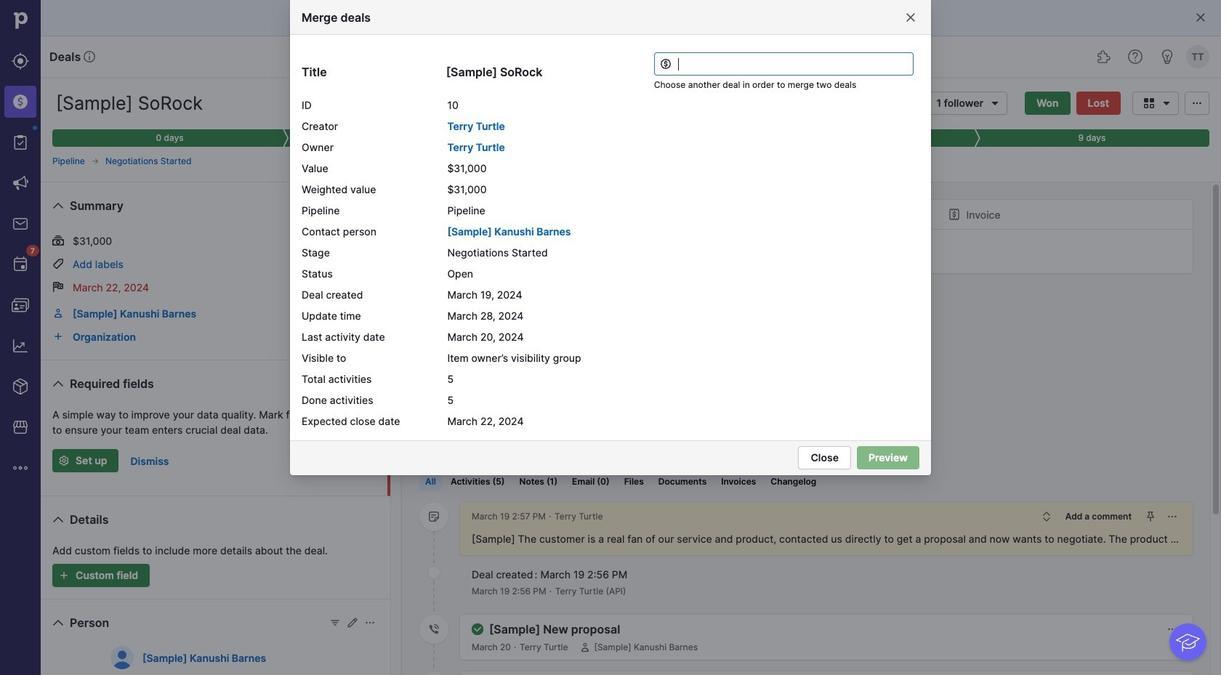 Task type: locate. For each thing, give the bounding box(es) containing it.
None text field
[[654, 52, 914, 76]]

sales inbox image
[[12, 215, 29, 233]]

color primary image
[[905, 12, 917, 23], [660, 58, 672, 70], [987, 97, 1004, 109], [49, 197, 67, 214], [308, 235, 326, 246], [52, 258, 64, 270], [52, 281, 64, 293], [453, 294, 471, 311], [49, 375, 67, 393], [461, 436, 478, 453], [364, 617, 376, 629], [472, 624, 484, 635], [580, 642, 591, 654]]

color secondary image
[[428, 511, 440, 523], [428, 624, 440, 635]]

color link image right contacts 'icon' in the top left of the page
[[52, 308, 64, 319]]

0 vertical spatial color secondary image
[[428, 511, 440, 523]]

1 color secondary image from the top
[[428, 511, 440, 523]]

quick help image
[[1127, 48, 1144, 65]]

products image
[[12, 378, 29, 396]]

menu
[[0, 0, 41, 675]]

1 vertical spatial color link image
[[52, 331, 64, 342]]

color secondary image down color secondary image
[[428, 624, 440, 635]]

color link image right insights icon
[[52, 331, 64, 342]]

more actions image
[[1167, 511, 1179, 523], [1167, 624, 1179, 635]]

1 vertical spatial color secondary image
[[428, 624, 440, 635]]

color link image
[[52, 308, 64, 319], [52, 331, 64, 342]]

home image
[[9, 9, 31, 31]]

color secondary image up color secondary image
[[428, 511, 440, 523]]

0 vertical spatial color link image
[[52, 308, 64, 319]]

Search Pipedrive field
[[480, 42, 742, 71]]

1 vertical spatial more actions image
[[1167, 624, 1179, 635]]

menu item
[[0, 81, 41, 122]]

knowledge center bot, also known as kc bot is an onboarding assistant that allows you to see the list of onboarding items in one place for quick and easy reference. this improves your in-app experience. image
[[1170, 624, 1207, 661]]

color primary image
[[1195, 12, 1207, 23], [1141, 97, 1158, 109], [1158, 97, 1176, 109], [1189, 97, 1206, 109], [949, 209, 961, 220], [52, 235, 64, 246], [49, 511, 67, 529], [49, 614, 67, 632], [329, 617, 341, 629], [347, 617, 358, 629]]

2 more actions image from the top
[[1167, 624, 1179, 635]]

expand image
[[1041, 511, 1053, 523]]

1 more actions image from the top
[[1167, 511, 1179, 523]]

0 vertical spatial more actions image
[[1167, 511, 1179, 523]]

color secondary image
[[428, 567, 440, 579]]

color undefined image
[[12, 134, 29, 151]]

contacts image
[[12, 297, 29, 314]]

[Sample] SoRock text field
[[52, 89, 230, 118]]

campaigns image
[[12, 175, 29, 192]]



Task type: vqa. For each thing, say whether or not it's contained in the screenshot.
Archive icon
no



Task type: describe. For each thing, give the bounding box(es) containing it.
color primary inverted image
[[55, 455, 73, 467]]

marketplace image
[[12, 419, 29, 436]]

quick add image
[[759, 48, 777, 65]]

info image
[[84, 51, 95, 63]]

2 color secondary image from the top
[[428, 624, 440, 635]]

insights image
[[12, 337, 29, 355]]

2 color link image from the top
[[52, 331, 64, 342]]

more image
[[12, 460, 29, 477]]

leads image
[[12, 52, 29, 70]]

color primary inverted image
[[55, 570, 73, 582]]

color undefined image
[[12, 256, 29, 273]]

1 color link image from the top
[[52, 308, 64, 319]]

deals image
[[12, 93, 29, 111]]

sales assistant image
[[1159, 48, 1176, 65]]

pin this note image
[[1145, 511, 1157, 523]]



